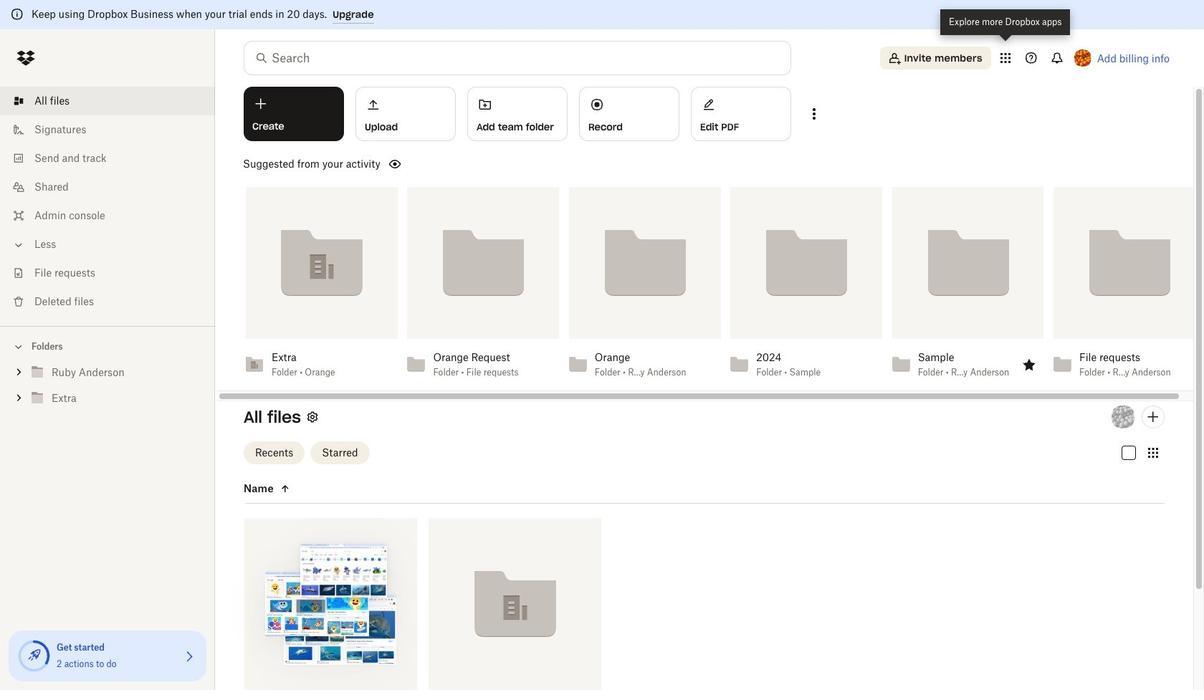 Task type: describe. For each thing, give the bounding box(es) containing it.
team shared folder, extra row
[[429, 518, 602, 691]]

team member folder, ruby anderson row
[[245, 518, 417, 691]]

account menu image
[[1075, 49, 1092, 67]]

folder settings image
[[304, 409, 321, 426]]

ruby anderson image
[[1112, 406, 1135, 429]]

dropbox image
[[11, 44, 40, 72]]



Task type: locate. For each thing, give the bounding box(es) containing it.
Search in folder "Dropbox" text field
[[272, 49, 762, 67]]

less image
[[11, 238, 26, 252]]

add team members image
[[1145, 409, 1162, 426]]

alert
[[0, 0, 1205, 29]]

group
[[0, 357, 215, 422]]

list item
[[0, 87, 215, 115]]

list
[[0, 78, 215, 326]]



Task type: vqa. For each thing, say whether or not it's contained in the screenshot.
Team shared folder, Extra ROW
yes



